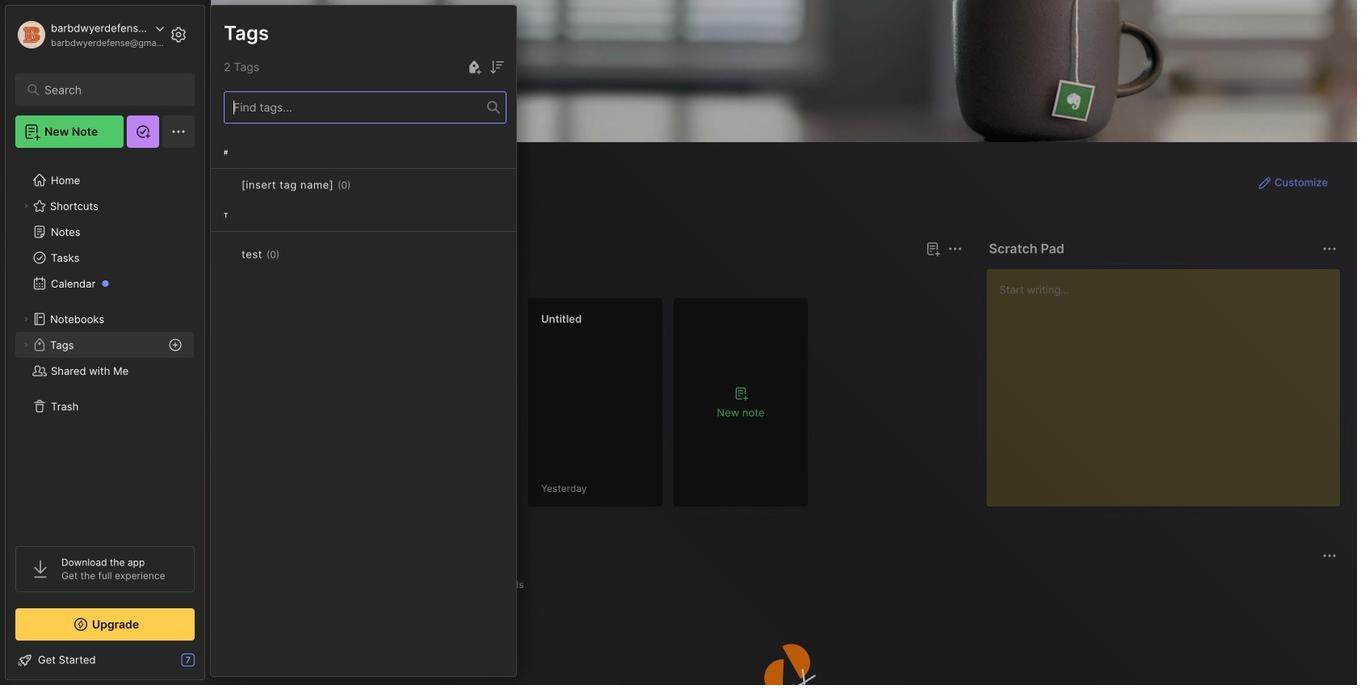 Task type: vqa. For each thing, say whether or not it's contained in the screenshot.
left "Tag actions" field
yes



Task type: describe. For each thing, give the bounding box(es) containing it.
create new tag image
[[465, 58, 484, 77]]

tag actions image
[[280, 248, 306, 261]]

main element
[[0, 0, 210, 685]]

Search text field
[[44, 82, 173, 98]]

settings image
[[169, 25, 188, 44]]

Find tags… text field
[[225, 97, 487, 118]]

Start writing… text field
[[1000, 269, 1340, 494]]

tag actions image
[[351, 179, 377, 192]]

expand notebooks image
[[21, 314, 31, 324]]

0 horizontal spatial tag actions field
[[280, 246, 306, 263]]

expand tags image
[[21, 340, 31, 350]]



Task type: locate. For each thing, give the bounding box(es) containing it.
0 vertical spatial row group
[[211, 137, 516, 293]]

tab list
[[240, 575, 1335, 595]]

click to collapse image
[[204, 655, 216, 675]]

tab
[[240, 268, 287, 288], [240, 575, 302, 595], [486, 575, 531, 595]]

None search field
[[44, 80, 173, 99]]

Sort field
[[487, 57, 507, 77]]

1 vertical spatial row group
[[237, 297, 819, 517]]

row group
[[211, 137, 516, 293], [237, 297, 819, 517]]

sort options image
[[487, 58, 507, 77]]

Help and Learning task checklist field
[[6, 647, 204, 673]]

1 horizontal spatial tag actions field
[[351, 177, 377, 193]]

tree inside main element
[[6, 158, 204, 532]]

tree
[[6, 158, 204, 532]]

Tag actions field
[[351, 177, 377, 193], [280, 246, 306, 263]]

none search field inside main element
[[44, 80, 173, 99]]

1 vertical spatial tag actions field
[[280, 246, 306, 263]]

Account field
[[15, 19, 165, 51]]

0 vertical spatial tag actions field
[[351, 177, 377, 193]]



